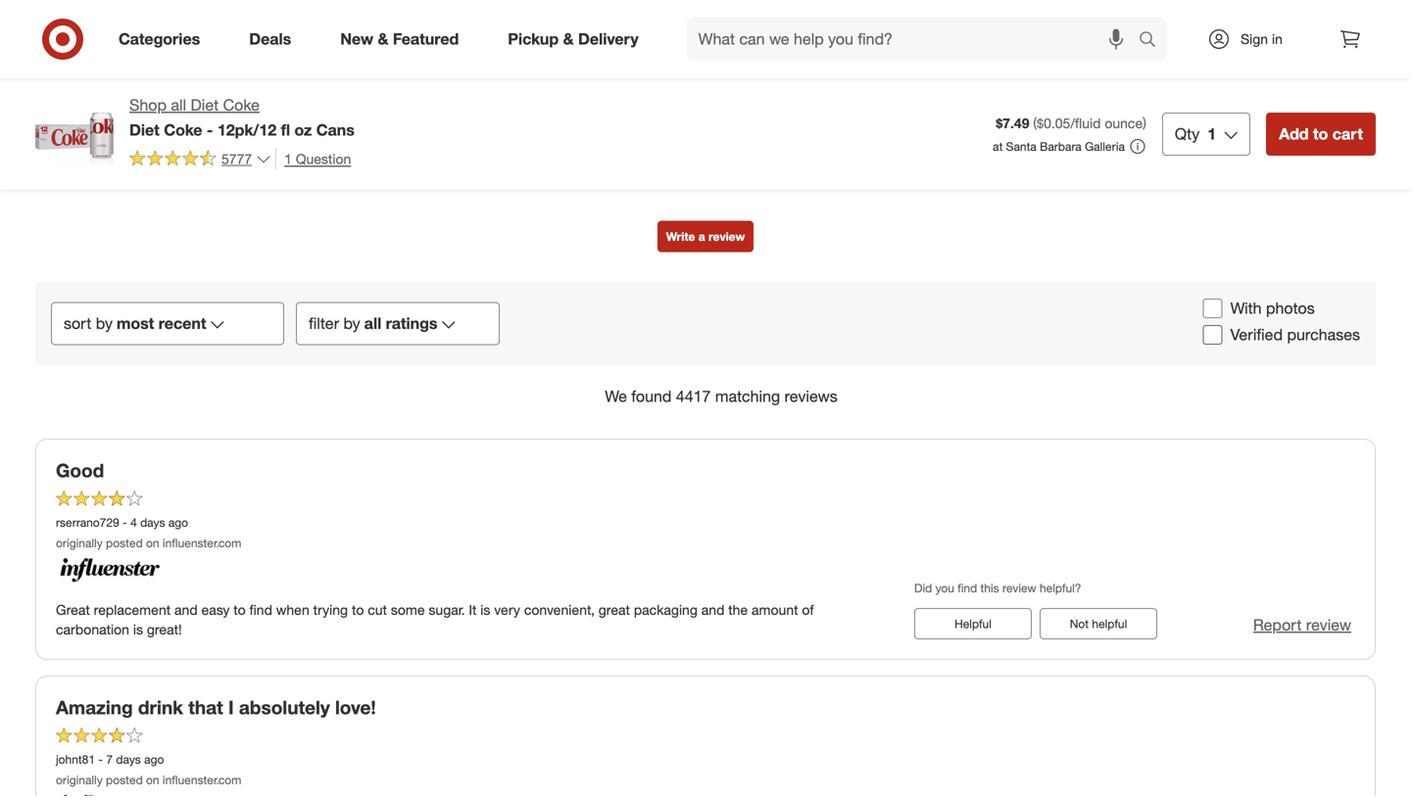 Task type: locate. For each thing, give the bounding box(es) containing it.
with
[[1231, 299, 1262, 318]]

review
[[639, 7, 703, 29]]

days for 4
[[140, 515, 165, 530]]

rserrano729
[[56, 515, 119, 530]]

delivery
[[578, 29, 639, 49]]

ago
[[168, 515, 188, 530], [144, 753, 164, 767]]

0 vertical spatial coke
[[223, 96, 260, 115]]

review inside button
[[709, 229, 745, 244]]

influenster.com up easy
[[163, 536, 242, 551]]

influenster.com down that
[[163, 773, 242, 788]]

0 vertical spatial -
[[207, 120, 213, 140]]

1 vertical spatial ago
[[144, 753, 164, 767]]

sort
[[64, 314, 92, 333]]

1 on from the top
[[146, 536, 159, 551]]

add to cart button
[[1267, 113, 1376, 156]]

ago for johnt81 - 7 days ago
[[144, 753, 164, 767]]

images down more
[[1112, 116, 1157, 133]]

1 right qty
[[1208, 124, 1217, 143]]

sign in link
[[1191, 18, 1314, 61]]

love!
[[335, 697, 376, 720]]

report review
[[1254, 616, 1352, 635]]

0 vertical spatial posted
[[106, 536, 143, 551]]

good
[[56, 460, 104, 482]]

1 horizontal spatial and
[[702, 602, 725, 619]]

pickup
[[508, 29, 559, 49]]

photos
[[1267, 299, 1315, 318]]

cut
[[368, 602, 387, 619]]

great!
[[147, 622, 182, 639]]

replacement
[[94, 602, 171, 619]]

amazing
[[56, 697, 133, 720]]

deals
[[249, 29, 291, 49]]

1 vertical spatial -
[[123, 515, 127, 530]]

1 originally posted on influenster.com from the top
[[56, 536, 242, 551]]

0 horizontal spatial by
[[96, 314, 113, 333]]

is down replacement
[[133, 622, 143, 639]]

0 horizontal spatial images
[[708, 7, 773, 29]]

guest review image 5 of 12, zoom in image
[[775, 53, 897, 176]]

0 horizontal spatial coke
[[164, 120, 202, 140]]

1 vertical spatial 1
[[284, 150, 292, 167]]

diet down shop
[[129, 120, 160, 140]]

1 horizontal spatial by
[[344, 314, 360, 333]]

coke up 5777 link at the left top of page
[[164, 120, 202, 140]]

1 down fl
[[284, 150, 292, 167]]

0 vertical spatial ago
[[168, 515, 188, 530]]

all left "ratings"
[[364, 314, 382, 333]]

add
[[1279, 124, 1309, 143]]

- up 5777 link at the left top of page
[[207, 120, 213, 140]]

to left the cut
[[352, 602, 364, 619]]

1 vertical spatial images
[[1112, 116, 1157, 133]]

0 vertical spatial influenster.com
[[163, 536, 242, 551]]

0 vertical spatial originally
[[56, 536, 103, 551]]

all right shop
[[171, 96, 186, 115]]

barbara
[[1040, 139, 1082, 154]]

1 by from the left
[[96, 314, 113, 333]]

and up the 'great!'
[[175, 602, 198, 619]]

ago right the 7
[[144, 753, 164, 767]]

- for 7 days ago
[[98, 753, 103, 767]]

1 vertical spatial all
[[364, 314, 382, 333]]

on down johnt81 - 7 days ago
[[146, 773, 159, 788]]

1 & from the left
[[378, 29, 389, 49]]

coke
[[223, 96, 260, 115], [164, 120, 202, 140]]

originally down johnt81
[[56, 773, 103, 788]]

by right sort
[[96, 314, 113, 333]]

2 and from the left
[[702, 602, 725, 619]]

0 vertical spatial days
[[140, 515, 165, 530]]

search button
[[1130, 18, 1177, 65]]

1 originally from the top
[[56, 536, 103, 551]]

shop all diet coke diet coke - 12pk/12 fl oz cans
[[129, 96, 355, 140]]

0 vertical spatial all
[[171, 96, 186, 115]]

5777
[[222, 150, 252, 167]]

add to cart
[[1279, 124, 1364, 143]]

1
[[1208, 124, 1217, 143], [284, 150, 292, 167]]

2 on from the top
[[146, 773, 159, 788]]

write a review button
[[658, 221, 754, 252]]

& inside new & featured "link"
[[378, 29, 389, 49]]

by right filter
[[344, 314, 360, 333]]

we
[[605, 387, 627, 406]]

images inside the see more review images
[[1112, 116, 1157, 133]]

originally for rserrano729
[[56, 536, 103, 551]]

did
[[915, 581, 932, 596]]

- left 4
[[123, 515, 127, 530]]

days
[[140, 515, 165, 530], [116, 753, 141, 767]]

report review button
[[1254, 615, 1352, 637]]

to
[[1314, 124, 1329, 143], [234, 602, 246, 619], [352, 602, 364, 619]]

very
[[494, 602, 520, 619]]

1 vertical spatial find
[[250, 602, 272, 619]]

great
[[599, 602, 630, 619]]

$7.49
[[996, 115, 1030, 132]]

1 influenster.com from the top
[[163, 536, 242, 551]]

guest review image 3 of 12, zoom in image
[[498, 53, 621, 176]]

0 horizontal spatial and
[[175, 602, 198, 619]]

to right add
[[1314, 124, 1329, 143]]

recent
[[159, 314, 206, 333]]

0 horizontal spatial is
[[133, 622, 143, 639]]

review down see
[[1069, 116, 1108, 133]]

days right 4
[[140, 515, 165, 530]]

convenient,
[[524, 602, 595, 619]]

days right the 7
[[116, 753, 141, 767]]

originally
[[56, 536, 103, 551], [56, 773, 103, 788]]

posted down johnt81 - 7 days ago
[[106, 773, 143, 788]]

1 vertical spatial originally posted on influenster.com
[[56, 773, 242, 788]]

What can we help you find? suggestions appear below search field
[[687, 18, 1144, 61]]

categories link
[[102, 18, 225, 61]]

with photos
[[1231, 299, 1315, 318]]

on down 'rserrano729 - 4 days ago'
[[146, 536, 159, 551]]

5777 link
[[129, 148, 272, 172]]

0 vertical spatial diet
[[191, 96, 219, 115]]

fl
[[281, 120, 290, 140]]

all inside shop all diet coke diet coke - 12pk/12 fl oz cans
[[171, 96, 186, 115]]

originally posted on influenster.com down johnt81 - 7 days ago
[[56, 773, 242, 788]]

1 horizontal spatial -
[[123, 515, 127, 530]]

0 vertical spatial find
[[958, 581, 978, 596]]

and left the the
[[702, 602, 725, 619]]

sign in
[[1241, 30, 1283, 48]]

1 horizontal spatial 1
[[1208, 124, 1217, 143]]

2 & from the left
[[563, 29, 574, 49]]

ago right 4
[[168, 515, 188, 530]]

deals link
[[233, 18, 316, 61]]

more
[[1111, 96, 1142, 113]]

we found 4417 matching reviews
[[605, 387, 838, 406]]

packaging
[[634, 602, 698, 619]]

0 horizontal spatial ago
[[144, 753, 164, 767]]

- left the 7
[[98, 753, 103, 767]]

carbonation
[[56, 622, 129, 639]]

see
[[1083, 96, 1107, 113]]

report
[[1254, 616, 1302, 635]]

diet
[[191, 96, 219, 115], [129, 120, 160, 140]]

find left when
[[250, 602, 272, 619]]

1 horizontal spatial find
[[958, 581, 978, 596]]

not helpful
[[1070, 617, 1128, 632]]

- inside shop all diet coke diet coke - 12pk/12 fl oz cans
[[207, 120, 213, 140]]

0 vertical spatial is
[[481, 602, 491, 619]]

to right easy
[[234, 602, 246, 619]]

by
[[96, 314, 113, 333], [344, 314, 360, 333]]

1 horizontal spatial images
[[1112, 116, 1157, 133]]

review
[[1069, 116, 1108, 133], [709, 229, 745, 244], [1003, 581, 1037, 596], [1307, 616, 1352, 635]]

all
[[171, 96, 186, 115], [364, 314, 382, 333]]

&
[[378, 29, 389, 49], [563, 29, 574, 49]]

is
[[481, 602, 491, 619], [133, 622, 143, 639]]

2 posted from the top
[[106, 773, 143, 788]]

categories
[[119, 29, 200, 49]]

1 vertical spatial originally
[[56, 773, 103, 788]]

influenster.com for 4 days ago
[[163, 536, 242, 551]]

trying
[[313, 602, 348, 619]]

new
[[340, 29, 374, 49]]

1 horizontal spatial coke
[[223, 96, 260, 115]]

1 vertical spatial posted
[[106, 773, 143, 788]]

1 posted from the top
[[106, 536, 143, 551]]

coke up 12pk/12
[[223, 96, 260, 115]]

is right it
[[481, 602, 491, 619]]

1 vertical spatial on
[[146, 773, 159, 788]]

originally posted on influenster.com down 4
[[56, 536, 242, 551]]

originally for johnt81
[[56, 773, 103, 788]]

-
[[207, 120, 213, 140], [123, 515, 127, 530], [98, 753, 103, 767]]

2 vertical spatial -
[[98, 753, 103, 767]]

review right a
[[709, 229, 745, 244]]

posted down 'rserrano729 - 4 days ago'
[[106, 536, 143, 551]]

diet up 12pk/12
[[191, 96, 219, 115]]

1 horizontal spatial ago
[[168, 515, 188, 530]]

1 horizontal spatial &
[[563, 29, 574, 49]]

& right new
[[378, 29, 389, 49]]

$7.49 ( $0.05 /fluid ounce )
[[996, 115, 1147, 132]]

0 vertical spatial on
[[146, 536, 159, 551]]

& right pickup
[[563, 29, 574, 49]]

0 horizontal spatial find
[[250, 602, 272, 619]]

(
[[1034, 115, 1037, 132]]

sugar.
[[429, 602, 465, 619]]

2 by from the left
[[344, 314, 360, 333]]

cart
[[1333, 124, 1364, 143]]

see more review images
[[1069, 96, 1157, 133]]

2 horizontal spatial -
[[207, 120, 213, 140]]

& inside pickup & delivery 'link'
[[563, 29, 574, 49]]

posted for 4
[[106, 536, 143, 551]]

1 vertical spatial days
[[116, 753, 141, 767]]

0 horizontal spatial to
[[234, 602, 246, 619]]

originally down rserrano729
[[56, 536, 103, 551]]

0 vertical spatial originally posted on influenster.com
[[56, 536, 242, 551]]

1 vertical spatial diet
[[129, 120, 160, 140]]

0 horizontal spatial -
[[98, 753, 103, 767]]

2 originally posted on influenster.com from the top
[[56, 773, 242, 788]]

0 horizontal spatial &
[[378, 29, 389, 49]]

1 vertical spatial influenster.com
[[163, 773, 242, 788]]

see more review images button
[[1051, 53, 1174, 176]]

1 vertical spatial coke
[[164, 120, 202, 140]]

review right report
[[1307, 616, 1352, 635]]

guest review image 2 of 12, zoom in image
[[360, 53, 483, 176]]

to inside button
[[1314, 124, 1329, 143]]

images right review
[[708, 7, 773, 29]]

2 originally from the top
[[56, 773, 103, 788]]

find left this
[[958, 581, 978, 596]]

1 horizontal spatial all
[[364, 314, 382, 333]]

2 influenster.com from the top
[[163, 773, 242, 788]]

shop
[[129, 96, 167, 115]]

2 horizontal spatial to
[[1314, 124, 1329, 143]]

review inside the see more review images
[[1069, 116, 1108, 133]]

0 horizontal spatial all
[[171, 96, 186, 115]]

Verified purchases checkbox
[[1203, 325, 1223, 345]]

0 vertical spatial 1
[[1208, 124, 1217, 143]]

originally posted on influenster.com
[[56, 536, 242, 551], [56, 773, 242, 788]]



Task type: describe. For each thing, give the bounding box(es) containing it.
sign
[[1241, 30, 1269, 48]]

at santa barbara galleria
[[993, 139, 1125, 154]]

pickup & delivery link
[[491, 18, 663, 61]]

question
[[296, 150, 351, 167]]

featured
[[393, 29, 459, 49]]

verified
[[1231, 325, 1283, 344]]

in
[[1272, 30, 1283, 48]]

4417
[[676, 387, 711, 406]]

found
[[632, 387, 672, 406]]

qty
[[1175, 124, 1200, 143]]

rserrano729 - 4 days ago
[[56, 515, 188, 530]]

great replacement and easy to find when trying to cut some sugar. it is very convenient, great packaging and the amount of carbonation is great!
[[56, 602, 814, 639]]

1 horizontal spatial to
[[352, 602, 364, 619]]

write a review
[[666, 229, 745, 244]]

1 horizontal spatial diet
[[191, 96, 219, 115]]

helpful button
[[915, 609, 1032, 640]]

not helpful button
[[1040, 609, 1158, 640]]

amazing drink that i absolutely love!
[[56, 697, 376, 720]]

ago for rserrano729 - 4 days ago
[[168, 515, 188, 530]]

1 question
[[284, 150, 351, 167]]

- for 4 days ago
[[123, 515, 127, 530]]

that
[[188, 697, 223, 720]]

posted for 7
[[106, 773, 143, 788]]

absolutely
[[239, 697, 330, 720]]

johnt81
[[56, 753, 95, 767]]

verified purchases
[[1231, 325, 1361, 344]]

originally posted on influenster.com for 4 days ago
[[56, 536, 242, 551]]

& for new
[[378, 29, 389, 49]]

4
[[130, 515, 137, 530]]

new & featured
[[340, 29, 459, 49]]

by for sort by
[[96, 314, 113, 333]]

helpful?
[[1040, 581, 1082, 596]]

matching
[[715, 387, 780, 406]]

guest review image 1 of 12, zoom in image
[[222, 53, 345, 176]]

on for 7 days ago
[[146, 773, 159, 788]]

cans
[[316, 120, 355, 140]]

qty 1
[[1175, 124, 1217, 143]]

at
[[993, 139, 1003, 154]]

guest review image 4 of 12, zoom in image
[[637, 53, 759, 176]]

some
[[391, 602, 425, 619]]

helpful
[[955, 617, 992, 632]]

the
[[729, 602, 748, 619]]

influenster.com for 7 days ago
[[163, 773, 242, 788]]

filter by all ratings
[[309, 314, 438, 333]]

this
[[981, 581, 1000, 596]]

santa
[[1006, 139, 1037, 154]]

did you find this review helpful?
[[915, 581, 1082, 596]]

0 vertical spatial images
[[708, 7, 773, 29]]

0 horizontal spatial 1
[[284, 150, 292, 167]]

0 horizontal spatial diet
[[129, 120, 160, 140]]

great
[[56, 602, 90, 619]]

a
[[699, 229, 705, 244]]

7
[[106, 753, 113, 767]]

amount
[[752, 602, 798, 619]]

on for 4 days ago
[[146, 536, 159, 551]]

1 horizontal spatial is
[[481, 602, 491, 619]]

1 question link
[[276, 148, 351, 170]]

/fluid
[[1071, 115, 1101, 132]]

easy
[[201, 602, 230, 619]]

originally posted on influenster.com for 7 days ago
[[56, 773, 242, 788]]

not
[[1070, 617, 1089, 632]]

)
[[1143, 115, 1147, 132]]

write
[[666, 229, 695, 244]]

days for 7
[[116, 753, 141, 767]]

of
[[802, 602, 814, 619]]

you
[[936, 581, 955, 596]]

12pk/12
[[218, 120, 277, 140]]

1 and from the left
[[175, 602, 198, 619]]

johnt81 - 7 days ago
[[56, 753, 164, 767]]

i
[[228, 697, 234, 720]]

purchases
[[1288, 325, 1361, 344]]

helpful
[[1092, 617, 1128, 632]]

guest review image 6 of 12, zoom in image
[[913, 53, 1036, 176]]

by for filter by
[[344, 314, 360, 333]]

image of diet coke - 12pk/12 fl oz cans image
[[35, 94, 114, 173]]

filter
[[309, 314, 339, 333]]

search
[[1130, 31, 1177, 51]]

review right this
[[1003, 581, 1037, 596]]

review images
[[639, 7, 773, 29]]

1 vertical spatial is
[[133, 622, 143, 639]]

ratings
[[386, 314, 438, 333]]

sort by most recent
[[64, 314, 206, 333]]

ounce
[[1105, 115, 1143, 132]]

$0.05
[[1037, 115, 1071, 132]]

drink
[[138, 697, 183, 720]]

most
[[117, 314, 154, 333]]

With photos checkbox
[[1203, 299, 1223, 319]]

find inside great replacement and easy to find when trying to cut some sugar. it is very convenient, great packaging and the amount of carbonation is great!
[[250, 602, 272, 619]]

& for pickup
[[563, 29, 574, 49]]



Task type: vqa. For each thing, say whether or not it's contained in the screenshot.
Makeup Checkbox
no



